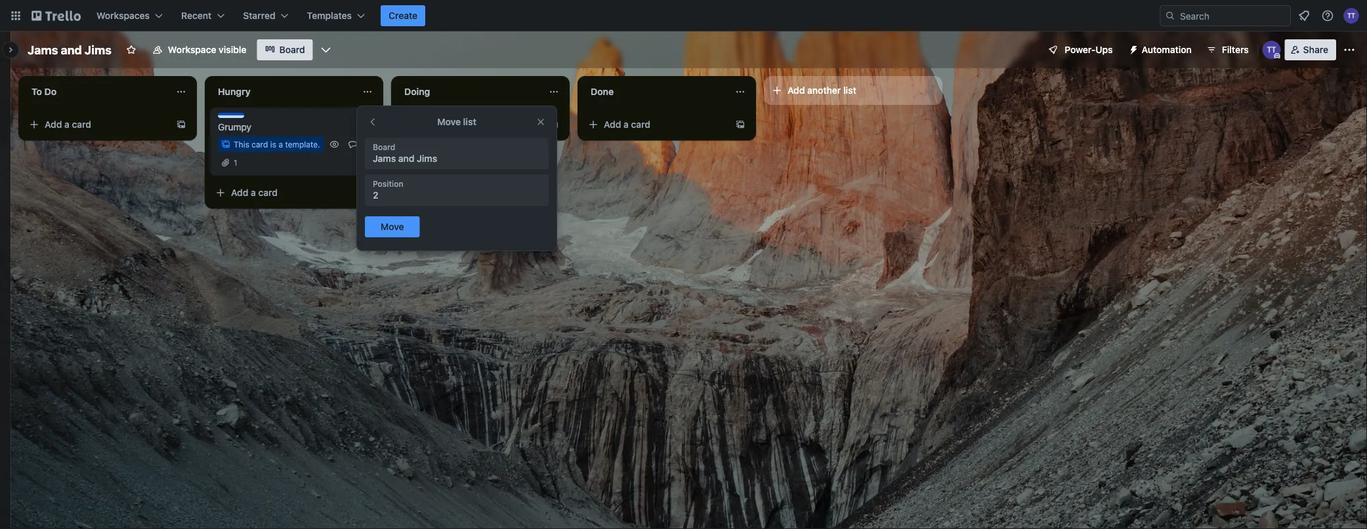 Task type: vqa. For each thing, say whether or not it's contained in the screenshot.
text box
no



Task type: describe. For each thing, give the bounding box(es) containing it.
1 vertical spatial list
[[463, 117, 477, 127]]

a down doing text field at the top of the page
[[437, 119, 443, 130]]

add a card button for hungry
[[210, 183, 357, 204]]

add for add a card button for done
[[604, 119, 622, 130]]

starred
[[243, 10, 276, 21]]

jims inside text field
[[85, 43, 112, 57]]

add a card for add a card button for done
[[604, 119, 651, 130]]

search image
[[1166, 11, 1176, 21]]

board for board
[[279, 44, 305, 55]]

card for add a card button under to do text field
[[72, 119, 91, 130]]

position 2
[[373, 179, 404, 201]]

primary element
[[0, 0, 1368, 32]]

open information menu image
[[1322, 9, 1335, 22]]

add for add a card button under to do text field
[[45, 119, 62, 130]]

workspace visible
[[168, 44, 247, 55]]

workspaces button
[[89, 5, 171, 26]]

add another list
[[788, 85, 857, 96]]

recent
[[181, 10, 212, 21]]

1 vertical spatial 1
[[234, 158, 237, 167]]

and inside board jams and jims
[[398, 153, 415, 164]]

to do
[[32, 86, 57, 97]]

jims inside board jams and jims
[[417, 153, 437, 164]]

templates
[[307, 10, 352, 21]]

add a card button for doing
[[397, 114, 544, 135]]

workspaces
[[97, 10, 150, 21]]

template.
[[285, 140, 320, 149]]

create
[[389, 10, 418, 21]]

card left is
[[252, 140, 268, 149]]

create from template… image for doing
[[549, 120, 559, 130]]

share button
[[1286, 39, 1337, 60]]

create from template… image for done
[[735, 120, 746, 130]]

a for add a card button under to do text field
[[64, 119, 70, 130]]

0 notifications image
[[1297, 8, 1313, 24]]

done
[[591, 86, 614, 97]]

0 vertical spatial terry turtle (terryturtle) image
[[1344, 8, 1360, 24]]

customize views image
[[320, 43, 333, 56]]

workspace
[[168, 44, 216, 55]]

card down doing text field at the top of the page
[[445, 119, 464, 130]]

board for board jams and jims
[[373, 142, 395, 152]]

this card is a template.
[[234, 140, 320, 149]]

this
[[234, 140, 249, 149]]

workspace visible button
[[144, 39, 254, 60]]

is
[[270, 140, 276, 149]]

add a card for hungry add a card button
[[231, 187, 278, 198]]

templates button
[[299, 5, 373, 26]]

add a card button for done
[[583, 114, 730, 135]]

Board name text field
[[21, 39, 118, 60]]

card for hungry add a card button
[[258, 187, 278, 198]]

filters button
[[1203, 39, 1253, 60]]

color: blue, title: none image
[[218, 113, 244, 118]]

1 create from template… image from the left
[[176, 120, 186, 130]]

this member is an admin of this board. image
[[1275, 53, 1281, 59]]

jams inside jams and jims text field
[[28, 43, 58, 57]]

power-ups
[[1065, 44, 1113, 55]]

add another list button
[[764, 76, 943, 105]]



Task type: locate. For each thing, give the bounding box(es) containing it.
add down this
[[231, 187, 249, 198]]

0 vertical spatial jams
[[28, 43, 58, 57]]

starred button
[[235, 5, 297, 26]]

0 vertical spatial jims
[[85, 43, 112, 57]]

add left move
[[418, 119, 435, 130]]

back to home image
[[32, 5, 81, 26]]

To Do text field
[[24, 81, 168, 102]]

a for add a card button for done
[[624, 119, 629, 130]]

1
[[361, 140, 365, 149], [234, 158, 237, 167]]

jams and jims
[[28, 43, 112, 57]]

2 horizontal spatial create from template… image
[[735, 120, 746, 130]]

0 horizontal spatial 1
[[234, 158, 237, 167]]

create from template… image
[[362, 188, 373, 198]]

1 vertical spatial and
[[398, 153, 415, 164]]

and up the position
[[398, 153, 415, 164]]

do
[[44, 86, 57, 97]]

1 vertical spatial terry turtle (terryturtle) image
[[1263, 41, 1282, 59]]

board up the position
[[373, 142, 395, 152]]

Search field
[[1176, 6, 1291, 26]]

terry turtle (terryturtle) image right open information menu icon
[[1344, 8, 1360, 24]]

0 vertical spatial and
[[61, 43, 82, 57]]

a down this card is a template.
[[251, 187, 256, 198]]

move
[[437, 117, 461, 127]]

add
[[788, 85, 805, 96], [45, 119, 62, 130], [418, 119, 435, 130], [604, 119, 622, 130], [231, 187, 249, 198]]

add a card button down to do text field
[[24, 114, 171, 135]]

add a card button down "done" text box
[[583, 114, 730, 135]]

1 horizontal spatial board
[[373, 142, 395, 152]]

0 vertical spatial board
[[279, 44, 305, 55]]

1 horizontal spatial terry turtle (terryturtle) image
[[1344, 8, 1360, 24]]

0 horizontal spatial terry turtle (terryturtle) image
[[1263, 41, 1282, 59]]

1 horizontal spatial jams
[[373, 153, 396, 164]]

0 vertical spatial 1
[[361, 140, 365, 149]]

recent button
[[173, 5, 233, 26]]

and down back to home image
[[61, 43, 82, 57]]

card down to do text field
[[72, 119, 91, 130]]

0 horizontal spatial create from template… image
[[176, 120, 186, 130]]

0 horizontal spatial list
[[463, 117, 477, 127]]

automation button
[[1124, 39, 1200, 60]]

add a card down this
[[231, 187, 278, 198]]

1 left board jams and jims
[[361, 140, 365, 149]]

1 vertical spatial board
[[373, 142, 395, 152]]

add a card button down doing text field at the top of the page
[[397, 114, 544, 135]]

2
[[373, 190, 379, 201]]

0 horizontal spatial board
[[279, 44, 305, 55]]

add a card
[[45, 119, 91, 130], [418, 119, 464, 130], [604, 119, 651, 130], [231, 187, 278, 198]]

switch to… image
[[9, 9, 22, 22]]

and
[[61, 43, 82, 57], [398, 153, 415, 164]]

1 horizontal spatial list
[[844, 85, 857, 96]]

list
[[844, 85, 857, 96], [463, 117, 477, 127]]

0 horizontal spatial jims
[[85, 43, 112, 57]]

1 horizontal spatial create from template… image
[[549, 120, 559, 130]]

a down to do text field
[[64, 119, 70, 130]]

0 horizontal spatial and
[[61, 43, 82, 57]]

jams down back to home image
[[28, 43, 58, 57]]

1 vertical spatial jims
[[417, 153, 437, 164]]

another
[[808, 85, 841, 96]]

card down is
[[258, 187, 278, 198]]

board jams and jims
[[373, 142, 437, 164]]

doing
[[405, 86, 430, 97]]

a
[[64, 119, 70, 130], [437, 119, 443, 130], [624, 119, 629, 130], [279, 140, 283, 149], [251, 187, 256, 198]]

to
[[32, 86, 42, 97]]

and inside jams and jims text field
[[61, 43, 82, 57]]

add a card button down this card is a template.
[[210, 183, 357, 204]]

None submit
[[365, 217, 420, 238]]

hungry
[[218, 86, 251, 97]]

visible
[[219, 44, 247, 55]]

board link
[[257, 39, 313, 60]]

create button
[[381, 5, 426, 26]]

1 down this
[[234, 158, 237, 167]]

add a card for add a card button under to do text field
[[45, 119, 91, 130]]

add for "add another list" button
[[788, 85, 805, 96]]

jams inside board jams and jims
[[373, 153, 396, 164]]

list inside button
[[844, 85, 857, 96]]

position
[[373, 179, 404, 188]]

jams
[[28, 43, 58, 57], [373, 153, 396, 164]]

star or unstar board image
[[126, 45, 137, 55]]

board left customize views icon at the top
[[279, 44, 305, 55]]

1 horizontal spatial 1
[[361, 140, 365, 149]]

create from template… image
[[176, 120, 186, 130], [549, 120, 559, 130], [735, 120, 746, 130]]

board
[[279, 44, 305, 55], [373, 142, 395, 152]]

share
[[1304, 44, 1329, 55]]

card for add a card button for done
[[631, 119, 651, 130]]

show menu image
[[1344, 43, 1357, 56]]

card down "done" text box
[[631, 119, 651, 130]]

filters
[[1223, 44, 1249, 55]]

1 vertical spatial jams
[[373, 153, 396, 164]]

add left another
[[788, 85, 805, 96]]

add a card down done on the top left of page
[[604, 119, 651, 130]]

grumpy
[[218, 122, 252, 133]]

jims
[[85, 43, 112, 57], [417, 153, 437, 164]]

add down do at the top of page
[[45, 119, 62, 130]]

jams up the position
[[373, 153, 396, 164]]

a right is
[[279, 140, 283, 149]]

0 vertical spatial list
[[844, 85, 857, 96]]

add a card down do at the top of page
[[45, 119, 91, 130]]

Hungry text field
[[210, 81, 355, 102]]

add for hungry add a card button
[[231, 187, 249, 198]]

Doing text field
[[397, 81, 541, 102]]

power-
[[1065, 44, 1096, 55]]

sm image
[[1124, 39, 1142, 58]]

add a card button
[[24, 114, 171, 135], [397, 114, 544, 135], [583, 114, 730, 135], [210, 183, 357, 204]]

2 create from template… image from the left
[[549, 120, 559, 130]]

ups
[[1096, 44, 1113, 55]]

Done text field
[[583, 81, 728, 102]]

list right another
[[844, 85, 857, 96]]

0 horizontal spatial jams
[[28, 43, 58, 57]]

add down done on the top left of page
[[604, 119, 622, 130]]

move list
[[437, 117, 477, 127]]

board inside board jams and jims
[[373, 142, 395, 152]]

list right move
[[463, 117, 477, 127]]

card
[[72, 119, 91, 130], [445, 119, 464, 130], [631, 119, 651, 130], [252, 140, 268, 149], [258, 187, 278, 198]]

1 horizontal spatial jims
[[417, 153, 437, 164]]

a for hungry add a card button
[[251, 187, 256, 198]]

power-ups button
[[1039, 39, 1121, 60]]

1 horizontal spatial and
[[398, 153, 415, 164]]

3 create from template… image from the left
[[735, 120, 746, 130]]

a down "done" text box
[[624, 119, 629, 130]]

terry turtle (terryturtle) image
[[1344, 8, 1360, 24], [1263, 41, 1282, 59]]

terry turtle (terryturtle) image right "filters"
[[1263, 41, 1282, 59]]

add a card down doing
[[418, 119, 464, 130]]

automation
[[1142, 44, 1192, 55]]

grumpy link
[[218, 121, 370, 134]]



